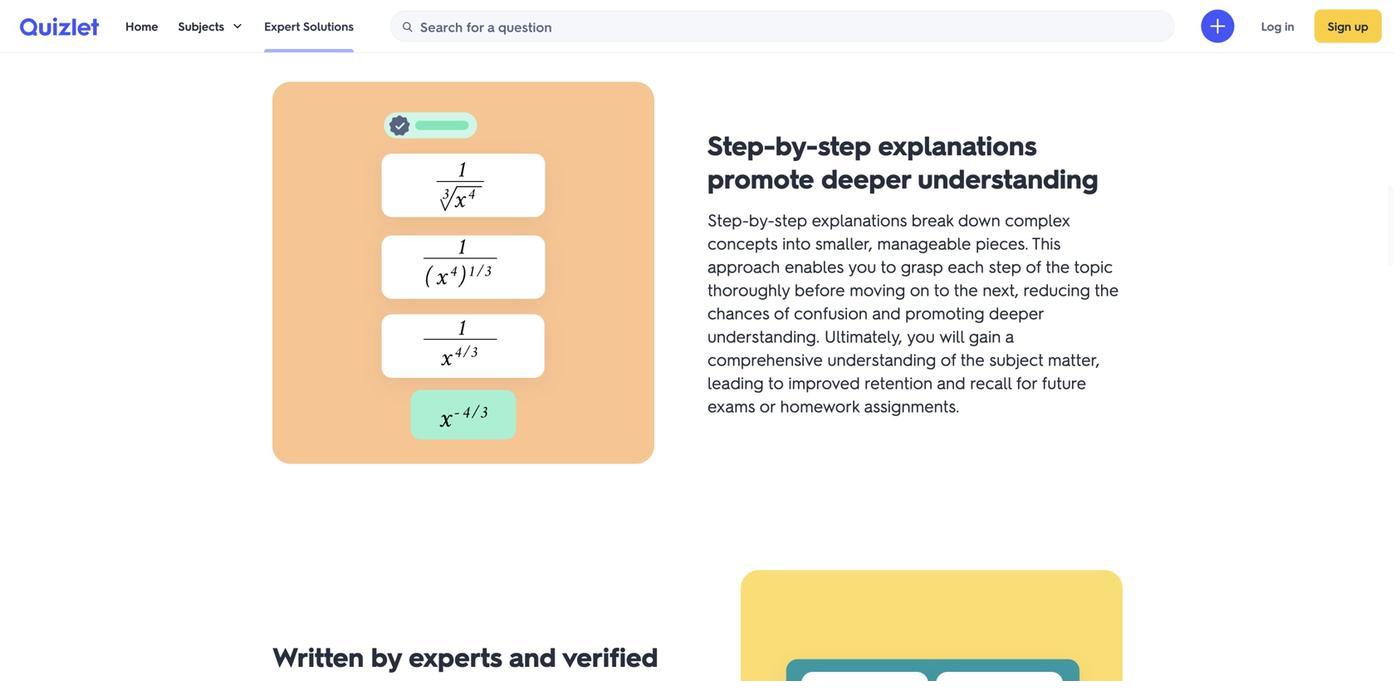 Task type: locate. For each thing, give the bounding box(es) containing it.
chances
[[708, 302, 770, 323]]

subjects button
[[178, 0, 244, 52]]

0 vertical spatial of
[[1026, 255, 1041, 277]]

0 vertical spatial and
[[872, 302, 901, 323]]

of down this
[[1026, 255, 1041, 277]]

of down will
[[941, 348, 956, 370]]

1 horizontal spatial deeper
[[989, 302, 1044, 323]]

2 vertical spatial step
[[989, 255, 1021, 277]]

smaller,
[[816, 232, 873, 254]]

0 horizontal spatial of
[[774, 302, 790, 323]]

2 vertical spatial of
[[941, 348, 956, 370]]

by- inside step-by-step explanations break down complex concepts into smaller, manageable pieces. this approach enables you to grasp each step of the topic thoroughly before moving on to the next, reducing the chances of confusion and promoting deeper understanding. ultimately, you will gain a comprehensive understanding of the subject matter, leading to improved retention and recall for future exams or homework assignments.
[[749, 209, 775, 230]]

0 vertical spatial understanding
[[918, 161, 1099, 195]]

home link
[[125, 0, 158, 52]]

step-
[[708, 127, 775, 162], [708, 209, 749, 230]]

2 horizontal spatial of
[[1026, 255, 1041, 277]]

1 horizontal spatial by-
[[775, 127, 818, 162]]

explanations for deeper
[[878, 127, 1037, 162]]

2 vertical spatial to
[[768, 372, 784, 393]]

step inside step-by-step explanations promote deeper understanding
[[818, 127, 871, 162]]

explanations up smaller,
[[812, 209, 907, 230]]

0 horizontal spatial by-
[[749, 209, 775, 230]]

into
[[782, 232, 811, 254]]

2 step- from the top
[[708, 209, 749, 230]]

0 horizontal spatial you
[[849, 255, 876, 277]]

for inside written by experts and verified for accuracy
[[272, 672, 308, 681]]

0 vertical spatial by-
[[775, 127, 818, 162]]

ultimately,
[[824, 325, 902, 347]]

0 horizontal spatial deeper
[[821, 161, 911, 195]]

you up moving
[[849, 255, 876, 277]]

0 vertical spatial step
[[818, 127, 871, 162]]

2 horizontal spatial and
[[937, 372, 966, 393]]

and left recall
[[937, 372, 966, 393]]

of
[[1026, 255, 1041, 277], [774, 302, 790, 323], [941, 348, 956, 370]]

1 vertical spatial explanations
[[812, 209, 907, 230]]

sign
[[1328, 19, 1352, 34]]

2 vertical spatial and
[[509, 639, 556, 674]]

accuracy
[[315, 672, 427, 681]]

deeper up smaller,
[[821, 161, 911, 195]]

the down topic
[[1095, 279, 1119, 300]]

written
[[272, 639, 364, 674]]

1 vertical spatial understanding
[[828, 348, 936, 370]]

exams
[[708, 395, 755, 417]]

and right the experts
[[509, 639, 556, 674]]

by
[[371, 639, 402, 674]]

down
[[958, 209, 1001, 230]]

homework
[[780, 395, 860, 417]]

2 horizontal spatial to
[[934, 279, 950, 300]]

step- inside step-by-step explanations promote deeper understanding
[[708, 127, 775, 162]]

0 horizontal spatial to
[[768, 372, 784, 393]]

to up or
[[768, 372, 784, 393]]

step- inside step-by-step explanations break down complex concepts into smaller, manageable pieces. this approach enables you to grasp each step of the topic thoroughly before moving on to the next, reducing the chances of confusion and promoting deeper understanding. ultimately, you will gain a comprehensive understanding of the subject matter, leading to improved retention and recall for future exams or homework assignments.
[[708, 209, 749, 230]]

by-
[[775, 127, 818, 162], [749, 209, 775, 230]]

step for break
[[775, 209, 807, 230]]

in
[[1285, 19, 1295, 34]]

deeper
[[821, 161, 911, 195], [989, 302, 1044, 323]]

step
[[818, 127, 871, 162], [775, 209, 807, 230], [989, 255, 1021, 277]]

1 vertical spatial of
[[774, 302, 790, 323]]

complex
[[1005, 209, 1070, 230]]

1 vertical spatial for
[[272, 672, 308, 681]]

the
[[1046, 255, 1070, 277], [954, 279, 978, 300], [1095, 279, 1119, 300], [961, 348, 985, 370]]

and inside written by experts and verified for accuracy
[[509, 639, 556, 674]]

for down subject on the right
[[1016, 372, 1038, 393]]

1 quizlet image from the top
[[20, 17, 99, 36]]

1 vertical spatial to
[[934, 279, 950, 300]]

create image
[[1208, 16, 1228, 36]]

0 horizontal spatial step
[[775, 209, 807, 230]]

log
[[1261, 19, 1282, 34]]

quizlet image
[[20, 17, 99, 36], [20, 17, 99, 36]]

explanations for down
[[812, 209, 907, 230]]

enables
[[785, 255, 844, 277]]

home
[[125, 19, 158, 34]]

you left will
[[907, 325, 935, 347]]

for left accuracy
[[272, 672, 308, 681]]

0 vertical spatial to
[[881, 255, 896, 277]]

to right 'on'
[[934, 279, 950, 300]]

1 horizontal spatial for
[[1016, 372, 1038, 393]]

0 vertical spatial step-
[[708, 127, 775, 162]]

deeper up a
[[989, 302, 1044, 323]]

Search text field
[[420, 11, 1170, 42]]

up
[[1355, 19, 1369, 34]]

concepts
[[708, 232, 778, 254]]

understanding inside step-by-step explanations promote deeper understanding
[[918, 161, 1099, 195]]

for
[[1016, 372, 1038, 393], [272, 672, 308, 681]]

comprehensive
[[708, 348, 823, 370]]

and
[[872, 302, 901, 323], [937, 372, 966, 393], [509, 639, 556, 674]]

written by experts and verified for accuracy
[[272, 639, 658, 681]]

retention
[[865, 372, 933, 393]]

1 vertical spatial step-
[[708, 209, 749, 230]]

1 vertical spatial and
[[937, 372, 966, 393]]

you
[[849, 255, 876, 277], [907, 325, 935, 347]]

expert solutions
[[264, 19, 354, 34]]

by- inside step-by-step explanations promote deeper understanding
[[775, 127, 818, 162]]

improved
[[789, 372, 860, 393]]

explanations inside step-by-step explanations promote deeper understanding
[[878, 127, 1037, 162]]

1 vertical spatial by-
[[749, 209, 775, 230]]

of up understanding. on the right of page
[[774, 302, 790, 323]]

1 vertical spatial step
[[775, 209, 807, 230]]

by- for step-by-step explanations break down complex concepts into smaller, manageable pieces. this approach enables you to grasp each step of the topic thoroughly before moving on to the next, reducing the chances of confusion and promoting deeper understanding. ultimately, you will gain a comprehensive understanding of the subject matter, leading to improved retention and recall for future exams or homework assignments.
[[749, 209, 775, 230]]

on
[[910, 279, 930, 300]]

manageable
[[877, 232, 971, 254]]

reducing
[[1024, 279, 1090, 300]]

0 vertical spatial deeper
[[821, 161, 911, 195]]

expert solutions link
[[264, 0, 354, 52]]

1 vertical spatial deeper
[[989, 302, 1044, 323]]

0 horizontal spatial and
[[509, 639, 556, 674]]

grasp
[[901, 255, 943, 277]]

0 vertical spatial for
[[1016, 372, 1038, 393]]

1 horizontal spatial step
[[818, 127, 871, 162]]

experts
[[409, 639, 502, 674]]

understanding
[[918, 161, 1099, 195], [828, 348, 936, 370]]

understanding.
[[708, 325, 820, 347]]

to
[[881, 255, 896, 277], [934, 279, 950, 300], [768, 372, 784, 393]]

the up the reducing
[[1046, 255, 1070, 277]]

0 horizontal spatial for
[[272, 672, 308, 681]]

explanations inside step-by-step explanations break down complex concepts into smaller, manageable pieces. this approach enables you to grasp each step of the topic thoroughly before moving on to the next, reducing the chances of confusion and promoting deeper understanding. ultimately, you will gain a comprehensive understanding of the subject matter, leading to improved retention and recall for future exams or homework assignments.
[[812, 209, 907, 230]]

search image
[[401, 20, 414, 34]]

explanations up down at the top of the page
[[878, 127, 1037, 162]]

0 vertical spatial you
[[849, 255, 876, 277]]

step- for step-by-step explanations break down complex concepts into smaller, manageable pieces. this approach enables you to grasp each step of the topic thoroughly before moving on to the next, reducing the chances of confusion and promoting deeper understanding. ultimately, you will gain a comprehensive understanding of the subject matter, leading to improved retention and recall for future exams or homework assignments.
[[708, 209, 749, 230]]

this
[[1032, 232, 1061, 254]]

moving
[[850, 279, 906, 300]]

assignments.
[[864, 395, 960, 417]]

0 vertical spatial explanations
[[878, 127, 1037, 162]]

recall
[[970, 372, 1012, 393]]

to up moving
[[881, 255, 896, 277]]

1 horizontal spatial to
[[881, 255, 896, 277]]

1 step- from the top
[[708, 127, 775, 162]]

explanations
[[878, 127, 1037, 162], [812, 209, 907, 230]]

1 vertical spatial you
[[907, 325, 935, 347]]

confusion
[[794, 302, 868, 323]]

understanding up 'retention'
[[828, 348, 936, 370]]

step-by-step explanations promote deeper understanding
[[708, 127, 1099, 195]]

None search field
[[390, 10, 1175, 42]]

and down moving
[[872, 302, 901, 323]]

deeper inside step-by-step explanations break down complex concepts into smaller, manageable pieces. this approach enables you to grasp each step of the topic thoroughly before moving on to the next, reducing the chances of confusion and promoting deeper understanding. ultimately, you will gain a comprehensive understanding of the subject matter, leading to improved retention and recall for future exams or homework assignments.
[[989, 302, 1044, 323]]

understanding up down at the top of the page
[[918, 161, 1099, 195]]



Task type: vqa. For each thing, say whether or not it's contained in the screenshot.
Our to the bottom
no



Task type: describe. For each thing, give the bounding box(es) containing it.
subject
[[989, 348, 1044, 370]]

topic
[[1074, 255, 1113, 277]]

promoting
[[905, 302, 985, 323]]

expert
[[264, 19, 300, 34]]

thoroughly
[[708, 279, 790, 300]]

the down gain
[[961, 348, 985, 370]]

sign up button
[[1315, 10, 1382, 43]]

future
[[1042, 372, 1086, 393]]

matter,
[[1048, 348, 1100, 370]]

before
[[795, 279, 845, 300]]

caret down image
[[231, 20, 244, 33]]

log in
[[1261, 19, 1295, 34]]

2 quizlet image from the top
[[20, 17, 99, 36]]

sign up
[[1328, 19, 1369, 34]]

approach
[[708, 255, 780, 277]]

step for promote
[[818, 127, 871, 162]]

2 horizontal spatial step
[[989, 255, 1021, 277]]

1 horizontal spatial of
[[941, 348, 956, 370]]

1 horizontal spatial you
[[907, 325, 935, 347]]

break
[[912, 209, 954, 230]]

leading
[[708, 372, 764, 393]]

for inside step-by-step explanations break down complex concepts into smaller, manageable pieces. this approach enables you to grasp each step of the topic thoroughly before moving on to the next, reducing the chances of confusion and promoting deeper understanding. ultimately, you will gain a comprehensive understanding of the subject matter, leading to improved retention and recall for future exams or homework assignments.
[[1016, 372, 1038, 393]]

next,
[[983, 279, 1019, 300]]

a
[[1005, 325, 1014, 347]]

promote
[[708, 161, 814, 195]]

pieces.
[[976, 232, 1029, 254]]

step-by-step explanations break down complex concepts into smaller, manageable pieces. this approach enables you to grasp each step of the topic thoroughly before moving on to the next, reducing the chances of confusion and promoting deeper understanding. ultimately, you will gain a comprehensive understanding of the subject matter, leading to improved retention and recall for future exams or homework assignments.
[[708, 209, 1119, 417]]

step- for step-by-step explanations promote deeper understanding
[[708, 127, 775, 162]]

solutions
[[303, 19, 354, 34]]

Search field
[[391, 11, 1174, 42]]

deeper inside step-by-step explanations promote deeper understanding
[[821, 161, 911, 195]]

1 horizontal spatial and
[[872, 302, 901, 323]]

or
[[760, 395, 776, 417]]

each
[[948, 255, 984, 277]]

understanding inside step-by-step explanations break down complex concepts into smaller, manageable pieces. this approach enables you to grasp each step of the topic thoroughly before moving on to the next, reducing the chances of confusion and promoting deeper understanding. ultimately, you will gain a comprehensive understanding of the subject matter, leading to improved retention and recall for future exams or homework assignments.
[[828, 348, 936, 370]]

will
[[940, 325, 965, 347]]

verified
[[562, 639, 658, 674]]

gain
[[969, 325, 1001, 347]]

by- for step-by-step explanations promote deeper understanding
[[775, 127, 818, 162]]

the down each
[[954, 279, 978, 300]]

subjects
[[178, 19, 224, 34]]

log in button
[[1248, 10, 1308, 43]]



